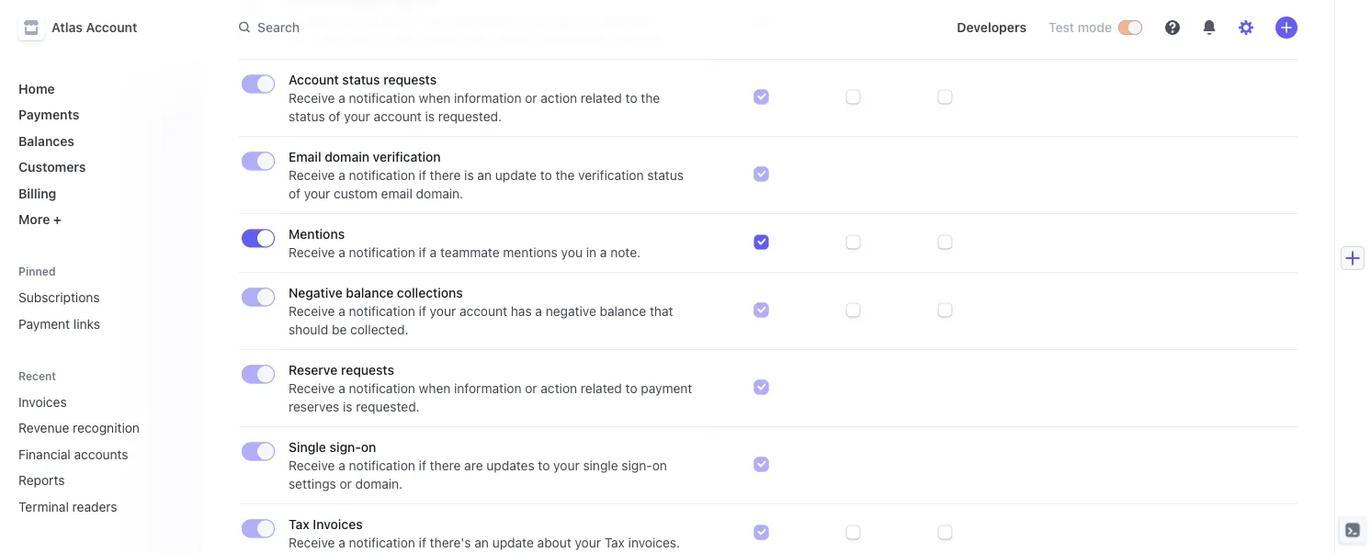 Task type: locate. For each thing, give the bounding box(es) containing it.
receive inside 'negative balance collections receive a notification if your account has a negative balance that should be collected.'
[[289, 304, 335, 319]]

2 information from the top
[[454, 91, 522, 106]]

action down negative
[[541, 381, 577, 396]]

if inside mentions receive a notification if a teammate mentions you in a note.
[[419, 245, 426, 260]]

1 vertical spatial of
[[329, 109, 341, 124]]

tax down settings
[[289, 517, 309, 532]]

0 horizontal spatial balance
[[346, 285, 394, 301]]

is right reserves
[[343, 399, 353, 415]]

requests
[[383, 72, 437, 87], [341, 363, 394, 378]]

2 vertical spatial when
[[419, 381, 451, 396]]

0 vertical spatial be
[[460, 32, 475, 47]]

on
[[361, 440, 376, 455], [652, 458, 667, 473]]

pinned
[[18, 265, 56, 278]]

account left 'has'
[[460, 304, 507, 319]]

the down activity.
[[641, 91, 660, 106]]

7 receive from the top
[[289, 458, 335, 473]]

receive inside mentions receive a notification if a teammate mentions you in a note.
[[289, 245, 335, 260]]

receive down reserve
[[289, 381, 335, 396]]

update
[[495, 168, 537, 183], [492, 535, 534, 551]]

an up mentions receive a notification if a teammate mentions you in a note.
[[477, 168, 492, 183]]

to inside email domain verification receive a notification if there is an update to the verification status of your custom email domain.
[[540, 168, 552, 183]]

1 if from the top
[[419, 168, 426, 183]]

or up target
[[525, 13, 537, 28]]

if up collections
[[419, 245, 426, 260]]

1 vertical spatial requested.
[[356, 399, 420, 415]]

6 receive from the top
[[289, 381, 335, 396]]

if for collections
[[419, 304, 426, 319]]

if down collections
[[419, 304, 426, 319]]

of up domain
[[329, 109, 341, 124]]

there for are
[[430, 458, 461, 473]]

5 if from the top
[[419, 535, 426, 551]]

2 horizontal spatial status
[[647, 168, 684, 183]]

of right target
[[541, 32, 553, 47]]

0 vertical spatial of
[[541, 32, 553, 47]]

1 horizontal spatial status
[[342, 72, 380, 87]]

balance up the collected.
[[346, 285, 394, 301]]

to inside reserve requests receive a notification when information or action related to payment reserves is requested.
[[626, 381, 637, 396]]

update left about
[[492, 535, 534, 551]]

notification inside receive a notification when information or action is requested because your account might be the target of fraudulent activity.
[[349, 13, 415, 28]]

tax left invoices.
[[605, 535, 625, 551]]

on right single
[[361, 440, 376, 455]]

receive up should
[[289, 304, 335, 319]]

collections
[[397, 285, 463, 301]]

core navigation links element
[[11, 74, 187, 234]]

1 when from the top
[[419, 13, 451, 28]]

requests inside reserve requests receive a notification when information or action related to payment reserves is requested.
[[341, 363, 394, 378]]

account inside account status requests receive a notification when information or action related to the status of your account is requested.
[[374, 109, 422, 124]]

or right settings
[[340, 477, 352, 492]]

1 vertical spatial invoices
[[313, 517, 363, 532]]

invoices link
[[11, 387, 162, 417]]

related
[[581, 91, 622, 106], [581, 381, 622, 396]]

related left payment
[[581, 381, 622, 396]]

your left single on the left bottom
[[553, 458, 580, 473]]

more +
[[18, 212, 62, 227]]

3 information from the top
[[454, 381, 522, 396]]

terminal readers link
[[11, 492, 162, 522]]

your left custom
[[304, 186, 330, 201]]

is up fraudulent
[[581, 13, 590, 28]]

action inside reserve requests receive a notification when information or action related to payment reserves is requested.
[[541, 381, 577, 396]]

the for related
[[641, 91, 660, 106]]

4 if from the top
[[419, 458, 426, 473]]

the for update
[[556, 168, 575, 183]]

receive down mentions at the top
[[289, 245, 335, 260]]

there inside email domain verification receive a notification if there is an update to the verification status of your custom email domain.
[[430, 168, 461, 183]]

of down email
[[289, 186, 301, 201]]

negative
[[289, 285, 343, 301]]

account down because
[[289, 72, 339, 87]]

or inside "single sign-on receive a notification if there are updates to your single sign-on settings or domain."
[[340, 477, 352, 492]]

1 action from the top
[[541, 13, 577, 28]]

an inside tax invoices receive a notification if there's an update about your tax invoices.
[[475, 535, 489, 551]]

1 vertical spatial information
[[454, 91, 522, 106]]

account
[[86, 20, 137, 35], [289, 72, 339, 87]]

tax invoices receive a notification if there's an update about your tax invoices.
[[289, 517, 680, 551]]

2 when from the top
[[419, 91, 451, 106]]

related down fraudulent
[[581, 91, 622, 106]]

8 notification from the top
[[349, 535, 415, 551]]

or down target
[[525, 91, 537, 106]]

information inside reserve requests receive a notification when information or action related to payment reserves is requested.
[[454, 381, 522, 396]]

receive down because
[[289, 91, 335, 106]]

1 vertical spatial status
[[289, 109, 325, 124]]

or down 'has'
[[525, 381, 537, 396]]

when down might
[[419, 91, 451, 106]]

0 vertical spatial on
[[361, 440, 376, 455]]

0 vertical spatial domain.
[[416, 186, 463, 201]]

0 vertical spatial requests
[[383, 72, 437, 87]]

0 vertical spatial sign-
[[330, 440, 361, 455]]

target
[[502, 32, 537, 47]]

1 horizontal spatial tax
[[605, 535, 625, 551]]

invoices down settings
[[313, 517, 363, 532]]

receive up settings
[[289, 458, 335, 473]]

1 vertical spatial domain.
[[355, 477, 403, 492]]

of
[[541, 32, 553, 47], [329, 109, 341, 124], [289, 186, 301, 201]]

balances
[[18, 133, 74, 148]]

1 vertical spatial verification
[[578, 168, 644, 183]]

2 vertical spatial of
[[289, 186, 301, 201]]

0 horizontal spatial tax
[[289, 517, 309, 532]]

1 horizontal spatial invoices
[[313, 517, 363, 532]]

payments
[[18, 107, 79, 122]]

receive down settings
[[289, 535, 335, 551]]

an right there's
[[475, 535, 489, 551]]

7 notification from the top
[[349, 458, 415, 473]]

there left the are in the bottom left of the page
[[430, 458, 461, 473]]

your up domain
[[344, 109, 370, 124]]

Search text field
[[228, 11, 746, 44]]

your inside email domain verification receive a notification if there is an update to the verification status of your custom email domain.
[[304, 186, 330, 201]]

0 vertical spatial invoices
[[18, 394, 67, 409]]

a inside email domain verification receive a notification if there is an update to the verification status of your custom email domain.
[[338, 168, 345, 183]]

your right about
[[575, 535, 601, 551]]

0 horizontal spatial sign-
[[330, 440, 361, 455]]

the up you
[[556, 168, 575, 183]]

requested. up email domain verification receive a notification if there is an update to the verification status of your custom email domain.
[[438, 109, 502, 124]]

1 horizontal spatial domain.
[[416, 186, 463, 201]]

because
[[289, 32, 339, 47]]

3 when from the top
[[419, 381, 451, 396]]

1 horizontal spatial account
[[289, 72, 339, 87]]

be right should
[[332, 322, 347, 337]]

1 vertical spatial an
[[475, 535, 489, 551]]

account inside 'negative balance collections receive a notification if your account has a negative balance that should be collected.'
[[460, 304, 507, 319]]

3 action from the top
[[541, 381, 577, 396]]

financial accounts link
[[11, 439, 162, 469]]

1 notification from the top
[[349, 13, 415, 28]]

that
[[650, 304, 673, 319]]

account right atlas at the left top of page
[[86, 20, 137, 35]]

0 horizontal spatial account
[[86, 20, 137, 35]]

to inside "single sign-on receive a notification if there are updates to your single sign-on settings or domain."
[[538, 458, 550, 473]]

1 vertical spatial be
[[332, 322, 347, 337]]

1 horizontal spatial on
[[652, 458, 667, 473]]

subscriptions
[[18, 290, 100, 305]]

if for verification
[[419, 168, 426, 183]]

is inside email domain verification receive a notification if there is an update to the verification status of your custom email domain.
[[464, 168, 474, 183]]

when up might
[[419, 13, 451, 28]]

0 horizontal spatial the
[[479, 32, 498, 47]]

requested. inside account status requests receive a notification when information or action related to the status of your account is requested.
[[438, 109, 502, 124]]

1 vertical spatial account
[[374, 109, 422, 124]]

receive down email
[[289, 168, 335, 183]]

balance left that
[[600, 304, 646, 319]]

8 receive from the top
[[289, 535, 335, 551]]

your down collections
[[430, 304, 456, 319]]

payments link
[[11, 100, 187, 130]]

if inside "single sign-on receive a notification if there are updates to your single sign-on settings or domain."
[[419, 458, 426, 473]]

terminal readers
[[18, 499, 117, 514]]

1 vertical spatial requests
[[341, 363, 394, 378]]

invoices inside tax invoices receive a notification if there's an update about your tax invoices.
[[313, 517, 363, 532]]

in
[[586, 245, 597, 260]]

information up target
[[454, 13, 522, 28]]

payment links
[[18, 316, 100, 331]]

or inside account status requests receive a notification when information or action related to the status of your account is requested.
[[525, 91, 537, 106]]

to down activity.
[[626, 91, 637, 106]]

if inside email domain verification receive a notification if there is an update to the verification status of your custom email domain.
[[419, 168, 426, 183]]

account inside account status requests receive a notification when information or action related to the status of your account is requested.
[[289, 72, 339, 87]]

1 horizontal spatial requested.
[[438, 109, 502, 124]]

5 receive from the top
[[289, 304, 335, 319]]

sign-
[[330, 440, 361, 455], [622, 458, 652, 473]]

1 there from the top
[[430, 168, 461, 183]]

fraudulent
[[556, 32, 617, 47]]

1 vertical spatial there
[[430, 458, 461, 473]]

if up mentions receive a notification if a teammate mentions you in a note.
[[419, 168, 426, 183]]

your
[[342, 32, 368, 47], [344, 109, 370, 124], [304, 186, 330, 201], [430, 304, 456, 319], [553, 458, 580, 473], [575, 535, 601, 551]]

0 vertical spatial status
[[342, 72, 380, 87]]

0 vertical spatial account
[[372, 32, 420, 47]]

single sign-on receive a notification if there are updates to your single sign-on settings or domain.
[[289, 440, 667, 492]]

verification
[[373, 149, 441, 165], [578, 168, 644, 183]]

on right single on the left bottom
[[652, 458, 667, 473]]

to
[[626, 91, 637, 106], [540, 168, 552, 183], [626, 381, 637, 396], [538, 458, 550, 473]]

account left might
[[372, 32, 420, 47]]

action up fraudulent
[[541, 13, 577, 28]]

receive a notification when information or action is requested because your account might be the target of fraudulent activity.
[[289, 13, 666, 47]]

when
[[419, 13, 451, 28], [419, 91, 451, 106], [419, 381, 451, 396]]

is
[[581, 13, 590, 28], [425, 109, 435, 124], [464, 168, 474, 183], [343, 399, 353, 415]]

2 vertical spatial account
[[460, 304, 507, 319]]

0 vertical spatial the
[[479, 32, 498, 47]]

1 vertical spatial tax
[[605, 535, 625, 551]]

custom
[[334, 186, 378, 201]]

there
[[430, 168, 461, 183], [430, 458, 461, 473]]

developers link
[[950, 13, 1034, 42]]

2 vertical spatial the
[[556, 168, 575, 183]]

0 horizontal spatial domain.
[[355, 477, 403, 492]]

if left the are in the bottom left of the page
[[419, 458, 426, 473]]

there inside "single sign-on receive a notification if there are updates to your single sign-on settings or domain."
[[430, 458, 461, 473]]

2 horizontal spatial of
[[541, 32, 553, 47]]

0 vertical spatial when
[[419, 13, 451, 28]]

1 vertical spatial the
[[641, 91, 660, 106]]

0 vertical spatial related
[[581, 91, 622, 106]]

0 vertical spatial action
[[541, 13, 577, 28]]

1 horizontal spatial balance
[[600, 304, 646, 319]]

when inside reserve requests receive a notification when information or action related to payment reserves is requested.
[[419, 381, 451, 396]]

verification up the note.
[[578, 168, 644, 183]]

email
[[289, 149, 321, 165]]

revenue recognition link
[[11, 413, 162, 443]]

revenue recognition
[[18, 420, 140, 436]]

2 horizontal spatial the
[[641, 91, 660, 106]]

0 horizontal spatial on
[[361, 440, 376, 455]]

0 vertical spatial there
[[430, 168, 461, 183]]

home link
[[11, 74, 187, 103]]

a
[[338, 13, 345, 28], [338, 91, 345, 106], [338, 168, 345, 183], [338, 245, 345, 260], [430, 245, 437, 260], [600, 245, 607, 260], [338, 304, 345, 319], [535, 304, 542, 319], [338, 381, 345, 396], [338, 458, 345, 473], [338, 535, 345, 551]]

account inside button
[[86, 20, 137, 35]]

1 horizontal spatial verification
[[578, 168, 644, 183]]

receive up because
[[289, 13, 335, 28]]

the
[[479, 32, 498, 47], [641, 91, 660, 106], [556, 168, 575, 183]]

1 horizontal spatial be
[[460, 32, 475, 47]]

receive inside tax invoices receive a notification if there's an update about your tax invoices.
[[289, 535, 335, 551]]

has
[[511, 304, 532, 319]]

to up mentions
[[540, 168, 552, 183]]

1 horizontal spatial of
[[329, 109, 341, 124]]

notification
[[349, 13, 415, 28], [349, 91, 415, 106], [349, 168, 415, 183], [349, 245, 415, 260], [349, 304, 415, 319], [349, 381, 415, 396], [349, 458, 415, 473], [349, 535, 415, 551]]

5 notification from the top
[[349, 304, 415, 319]]

to right updates
[[538, 458, 550, 473]]

when up "single sign-on receive a notification if there are updates to your single sign-on settings or domain." at the left of the page
[[419, 381, 451, 396]]

balance
[[346, 285, 394, 301], [600, 304, 646, 319]]

terminal
[[18, 499, 69, 514]]

1 vertical spatial related
[[581, 381, 622, 396]]

1 vertical spatial when
[[419, 91, 451, 106]]

4 receive from the top
[[289, 245, 335, 260]]

0 horizontal spatial be
[[332, 322, 347, 337]]

4 notification from the top
[[349, 245, 415, 260]]

related inside reserve requests receive a notification when information or action related to payment reserves is requested.
[[581, 381, 622, 396]]

of inside account status requests receive a notification when information or action related to the status of your account is requested.
[[329, 109, 341, 124]]

there up mentions receive a notification if a teammate mentions you in a note.
[[430, 168, 461, 183]]

0 vertical spatial balance
[[346, 285, 394, 301]]

domain.
[[416, 186, 463, 201], [355, 477, 403, 492]]

is inside receive a notification when information or action is requested because your account might be the target of fraudulent activity.
[[581, 13, 590, 28]]

status
[[342, 72, 380, 87], [289, 109, 325, 124], [647, 168, 684, 183]]

domain. inside email domain verification receive a notification if there is an update to the verification status of your custom email domain.
[[416, 186, 463, 201]]

if
[[419, 168, 426, 183], [419, 245, 426, 260], [419, 304, 426, 319], [419, 458, 426, 473], [419, 535, 426, 551]]

financial accounts
[[18, 447, 128, 462]]

settings image
[[1239, 20, 1254, 35]]

the inside email domain verification receive a notification if there is an update to the verification status of your custom email domain.
[[556, 168, 575, 183]]

1 receive from the top
[[289, 13, 335, 28]]

1 vertical spatial update
[[492, 535, 534, 551]]

a inside receive a notification when information or action is requested because your account might be the target of fraudulent activity.
[[338, 13, 345, 28]]

0 vertical spatial verification
[[373, 149, 441, 165]]

is down might
[[425, 109, 435, 124]]

notification inside email domain verification receive a notification if there is an update to the verification status of your custom email domain.
[[349, 168, 415, 183]]

6 notification from the top
[[349, 381, 415, 396]]

2 notification from the top
[[349, 91, 415, 106]]

1 related from the top
[[581, 91, 622, 106]]

1 vertical spatial action
[[541, 91, 577, 106]]

2 there from the top
[[430, 458, 461, 473]]

1 vertical spatial sign-
[[622, 458, 652, 473]]

3 if from the top
[[419, 304, 426, 319]]

requested. right reserves
[[356, 399, 420, 415]]

0 vertical spatial account
[[86, 20, 137, 35]]

a inside reserve requests receive a notification when information or action related to payment reserves is requested.
[[338, 381, 345, 396]]

information down 'negative balance collections receive a notification if your account has a negative balance that should be collected.'
[[454, 381, 522, 396]]

recent element
[[0, 387, 202, 522]]

0 vertical spatial update
[[495, 168, 537, 183]]

action down fraudulent
[[541, 91, 577, 106]]

sign- right single on the left bottom
[[622, 458, 652, 473]]

be right might
[[460, 32, 475, 47]]

invoices up 'revenue'
[[18, 394, 67, 409]]

account up email
[[374, 109, 422, 124]]

an inside email domain verification receive a notification if there is an update to the verification status of your custom email domain.
[[477, 168, 492, 183]]

tax
[[289, 517, 309, 532], [605, 535, 625, 551]]

verification up email
[[373, 149, 441, 165]]

account
[[372, 32, 420, 47], [374, 109, 422, 124], [460, 304, 507, 319]]

receive inside email domain verification receive a notification if there is an update to the verification status of your custom email domain.
[[289, 168, 335, 183]]

action inside account status requests receive a notification when information or action related to the status of your account is requested.
[[541, 91, 577, 106]]

collected.
[[350, 322, 409, 337]]

2 if from the top
[[419, 245, 426, 260]]

0 horizontal spatial invoices
[[18, 394, 67, 409]]

2 vertical spatial action
[[541, 381, 577, 396]]

0 vertical spatial an
[[477, 168, 492, 183]]

notification inside 'negative balance collections receive a notification if your account has a negative balance that should be collected.'
[[349, 304, 415, 319]]

2 vertical spatial information
[[454, 381, 522, 396]]

update inside email domain verification receive a notification if there is an update to the verification status of your custom email domain.
[[495, 168, 537, 183]]

be
[[460, 32, 475, 47], [332, 322, 347, 337]]

if inside 'negative balance collections receive a notification if your account has a negative balance that should be collected.'
[[419, 304, 426, 319]]

reserves
[[289, 399, 339, 415]]

update up mentions
[[495, 168, 537, 183]]

1 vertical spatial account
[[289, 72, 339, 87]]

information down target
[[454, 91, 522, 106]]

to inside account status requests receive a notification when information or action related to the status of your account is requested.
[[626, 91, 637, 106]]

domain. right settings
[[355, 477, 403, 492]]

revenue
[[18, 420, 69, 436]]

0 vertical spatial information
[[454, 13, 522, 28]]

2 vertical spatial status
[[647, 168, 684, 183]]

when inside receive a notification when information or action is requested because your account might be the target of fraudulent activity.
[[419, 13, 451, 28]]

if left there's
[[419, 535, 426, 551]]

0 horizontal spatial of
[[289, 186, 301, 201]]

2 receive from the top
[[289, 91, 335, 106]]

domain. right email
[[416, 186, 463, 201]]

2 related from the top
[[581, 381, 622, 396]]

notification inside "single sign-on receive a notification if there are updates to your single sign-on settings or domain."
[[349, 458, 415, 473]]

the inside account status requests receive a notification when information or action related to the status of your account is requested.
[[641, 91, 660, 106]]

3 notification from the top
[[349, 168, 415, 183]]

requests down might
[[383, 72, 437, 87]]

1 horizontal spatial the
[[556, 168, 575, 183]]

is up mentions receive a notification if a teammate mentions you in a note.
[[464, 168, 474, 183]]

2 action from the top
[[541, 91, 577, 106]]

negative balance collections receive a notification if your account has a negative balance that should be collected.
[[289, 285, 673, 337]]

your inside "single sign-on receive a notification if there are updates to your single sign-on settings or domain."
[[553, 458, 580, 473]]

or inside reserve requests receive a notification when information or action related to payment reserves is requested.
[[525, 381, 537, 396]]

sign- right single
[[330, 440, 361, 455]]

3 receive from the top
[[289, 168, 335, 183]]

customers link
[[11, 152, 187, 182]]

0 horizontal spatial requested.
[[356, 399, 420, 415]]

your right because
[[342, 32, 368, 47]]

or
[[525, 13, 537, 28], [525, 91, 537, 106], [525, 381, 537, 396], [340, 477, 352, 492]]

the left target
[[479, 32, 498, 47]]

0 vertical spatial requested.
[[438, 109, 502, 124]]

action
[[541, 13, 577, 28], [541, 91, 577, 106], [541, 381, 577, 396]]

there for is
[[430, 168, 461, 183]]

readers
[[72, 499, 117, 514]]

1 information from the top
[[454, 13, 522, 28]]

a inside tax invoices receive a notification if there's an update about your tax invoices.
[[338, 535, 345, 551]]

requests down the collected.
[[341, 363, 394, 378]]

information inside account status requests receive a notification when information or action related to the status of your account is requested.
[[454, 91, 522, 106]]

to left payment
[[626, 381, 637, 396]]



Task type: vqa. For each thing, say whether or not it's contained in the screenshot.
use.
no



Task type: describe. For each thing, give the bounding box(es) containing it.
email
[[381, 186, 413, 201]]

a inside "single sign-on receive a notification if there are updates to your single sign-on settings or domain."
[[338, 458, 345, 473]]

notification inside tax invoices receive a notification if there's an update about your tax invoices.
[[349, 535, 415, 551]]

developers
[[957, 20, 1027, 35]]

more
[[18, 212, 50, 227]]

mentions receive a notification if a teammate mentions you in a note.
[[289, 227, 641, 260]]

financial
[[18, 447, 71, 462]]

help image
[[1165, 20, 1180, 35]]

payment
[[18, 316, 70, 331]]

a inside account status requests receive a notification when information or action related to the status of your account is requested.
[[338, 91, 345, 106]]

the inside receive a notification when information or action is requested because your account might be the target of fraudulent activity.
[[479, 32, 498, 47]]

invoices inside recent element
[[18, 394, 67, 409]]

0 horizontal spatial verification
[[373, 149, 441, 165]]

links
[[73, 316, 100, 331]]

mentions
[[289, 227, 345, 242]]

notification inside mentions receive a notification if a teammate mentions you in a note.
[[349, 245, 415, 260]]

0 vertical spatial tax
[[289, 517, 309, 532]]

your inside receive a notification when information or action is requested because your account might be the target of fraudulent activity.
[[342, 32, 368, 47]]

status inside email domain verification receive a notification if there is an update to the verification status of your custom email domain.
[[647, 168, 684, 183]]

receive inside reserve requests receive a notification when information or action related to payment reserves is requested.
[[289, 381, 335, 396]]

information inside receive a notification when information or action is requested because your account might be the target of fraudulent activity.
[[454, 13, 522, 28]]

reports link
[[11, 466, 162, 495]]

balances link
[[11, 126, 187, 156]]

+
[[53, 212, 62, 227]]

your inside tax invoices receive a notification if there's an update about your tax invoices.
[[575, 535, 601, 551]]

be inside receive a notification when information or action is requested because your account might be the target of fraudulent activity.
[[460, 32, 475, 47]]

account status requests receive a notification when information or action related to the status of your account is requested.
[[289, 72, 660, 124]]

1 vertical spatial on
[[652, 458, 667, 473]]

notification inside reserve requests receive a notification when information or action related to payment reserves is requested.
[[349, 381, 415, 396]]

update inside tax invoices receive a notification if there's an update about your tax invoices.
[[492, 535, 534, 551]]

related inside account status requests receive a notification when information or action related to the status of your account is requested.
[[581, 91, 622, 106]]

might
[[423, 32, 457, 47]]

your inside account status requests receive a notification when information or action related to the status of your account is requested.
[[344, 109, 370, 124]]

reports
[[18, 473, 65, 488]]

billing link
[[11, 178, 187, 208]]

search
[[257, 20, 300, 35]]

reserve
[[289, 363, 338, 378]]

negative
[[546, 304, 596, 319]]

requested
[[594, 13, 654, 28]]

note.
[[610, 245, 641, 260]]

recent
[[18, 369, 56, 382]]

mentions
[[503, 245, 558, 260]]

email domain verification receive a notification if there is an update to the verification status of your custom email domain.
[[289, 149, 684, 201]]

or inside receive a notification when information or action is requested because your account might be the target of fraudulent activity.
[[525, 13, 537, 28]]

1 vertical spatial balance
[[600, 304, 646, 319]]

is inside reserve requests receive a notification when information or action related to payment reserves is requested.
[[343, 399, 353, 415]]

reserve requests receive a notification when information or action related to payment reserves is requested.
[[289, 363, 692, 415]]

single
[[289, 440, 326, 455]]

account inside receive a notification when information or action is requested because your account might be the target of fraudulent activity.
[[372, 32, 420, 47]]

about
[[537, 535, 571, 551]]

are
[[464, 458, 483, 473]]

if inside tax invoices receive a notification if there's an update about your tax invoices.
[[419, 535, 426, 551]]

you
[[561, 245, 583, 260]]

when inside account status requests receive a notification when information or action related to the status of your account is requested.
[[419, 91, 451, 106]]

action inside receive a notification when information or action is requested because your account might be the target of fraudulent activity.
[[541, 13, 577, 28]]

invoices.
[[628, 535, 680, 551]]

of inside email domain verification receive a notification if there is an update to the verification status of your custom email domain.
[[289, 186, 301, 201]]

is inside account status requests receive a notification when information or action related to the status of your account is requested.
[[425, 109, 435, 124]]

atlas account button
[[18, 15, 156, 40]]

atlas
[[51, 20, 83, 35]]

domain. inside "single sign-on receive a notification if there are updates to your single sign-on settings or domain."
[[355, 477, 403, 492]]

1 horizontal spatial sign-
[[622, 458, 652, 473]]

receive inside receive a notification when information or action is requested because your account might be the target of fraudulent activity.
[[289, 13, 335, 28]]

payment
[[641, 381, 692, 396]]

updates
[[487, 458, 535, 473]]

of inside receive a notification when information or action is requested because your account might be the target of fraudulent activity.
[[541, 32, 553, 47]]

0 horizontal spatial status
[[289, 109, 325, 124]]

payment links link
[[11, 309, 187, 339]]

mode
[[1078, 20, 1112, 35]]

teammate
[[440, 245, 500, 260]]

recognition
[[73, 420, 140, 436]]

domain
[[325, 149, 369, 165]]

if for on
[[419, 458, 426, 473]]

be inside 'negative balance collections receive a notification if your account has a negative balance that should be collected.'
[[332, 322, 347, 337]]

pinned element
[[11, 283, 187, 339]]

should
[[289, 322, 328, 337]]

atlas account
[[51, 20, 137, 35]]

requested. inside reserve requests receive a notification when information or action related to payment reserves is requested.
[[356, 399, 420, 415]]

single
[[583, 458, 618, 473]]

there's
[[430, 535, 471, 551]]

billing
[[18, 186, 56, 201]]

test mode
[[1049, 20, 1112, 35]]

activity.
[[621, 32, 666, 47]]

notification inside account status requests receive a notification when information or action related to the status of your account is requested.
[[349, 91, 415, 106]]

home
[[18, 81, 55, 96]]

recent navigation links element
[[0, 368, 202, 522]]

customers
[[18, 159, 86, 175]]

receive inside account status requests receive a notification when information or action related to the status of your account is requested.
[[289, 91, 335, 106]]

subscriptions link
[[11, 283, 187, 312]]

your inside 'negative balance collections receive a notification if your account has a negative balance that should be collected.'
[[430, 304, 456, 319]]

requests inside account status requests receive a notification when information or action related to the status of your account is requested.
[[383, 72, 437, 87]]

Search search field
[[228, 11, 746, 44]]

receive inside "single sign-on receive a notification if there are updates to your single sign-on settings or domain."
[[289, 458, 335, 473]]

pinned navigation links element
[[11, 264, 187, 339]]

accounts
[[74, 447, 128, 462]]

settings
[[289, 477, 336, 492]]

test
[[1049, 20, 1074, 35]]



